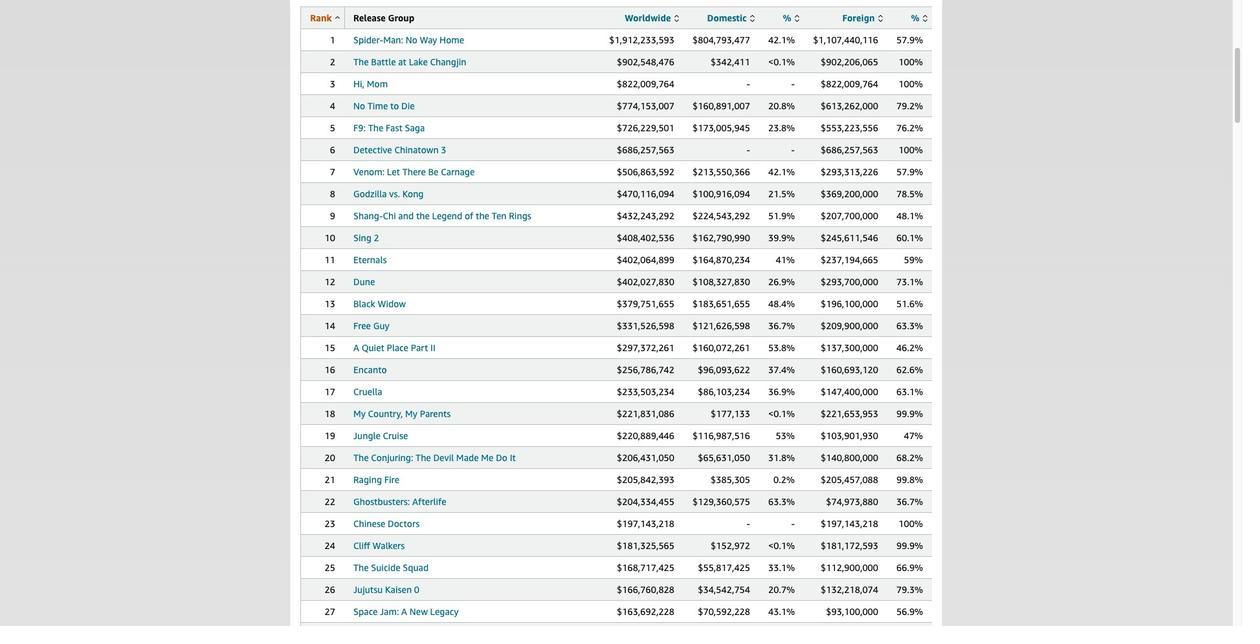 Task type: vqa. For each thing, say whether or not it's contained in the screenshot.
"and"
yes



Task type: locate. For each thing, give the bounding box(es) containing it.
<0.1% for $152,972
[[769, 541, 795, 552]]

$116,987,516
[[693, 431, 750, 442]]

0 horizontal spatial the
[[416, 210, 430, 221]]

1 57.9% from the top
[[897, 34, 923, 45]]

3 up carnage on the left top of page
[[441, 144, 446, 155]]

1 vertical spatial 99.9%
[[897, 541, 923, 552]]

2 42.1% from the top
[[769, 166, 795, 177]]

51.6%
[[897, 298, 923, 310]]

$205,457,088
[[821, 475, 879, 486]]

0 horizontal spatial $822,009,764
[[617, 78, 675, 89]]

0 vertical spatial 42.1%
[[769, 34, 795, 45]]

worldwide link
[[625, 12, 679, 23]]

6
[[330, 144, 335, 155]]

$197,143,218 down $204,334,455
[[617, 519, 675, 530]]

<0.1% for $177,133
[[769, 409, 795, 420]]

3 up the 4
[[330, 78, 335, 89]]

a
[[354, 343, 359, 354], [402, 607, 407, 618]]

$166,760,828
[[617, 585, 675, 596]]

1 horizontal spatial 2
[[374, 232, 379, 243]]

36.7% up '53.8%'
[[769, 321, 795, 332]]

$686,257,563 up $293,313,226
[[821, 144, 879, 155]]

$293,313,226
[[821, 166, 879, 177]]

$108,327,830
[[693, 276, 750, 287]]

part
[[411, 343, 428, 354]]

$206,431,050
[[617, 453, 675, 464]]

1 horizontal spatial % link
[[911, 12, 928, 23]]

$402,027,830
[[617, 276, 675, 287]]

1 vertical spatial a
[[402, 607, 407, 618]]

$164,870,234
[[693, 254, 750, 265]]

changjin
[[430, 56, 467, 67]]

rings
[[509, 210, 531, 221]]

26
[[325, 585, 335, 596]]

$256,786,742
[[617, 365, 675, 376]]

space
[[354, 607, 378, 618]]

$181,172,593
[[821, 541, 879, 552]]

42.1% right $804,793,477
[[769, 34, 795, 45]]

1
[[330, 34, 335, 45]]

$220,889,446
[[617, 431, 675, 442]]

0 horizontal spatial 63.3%
[[769, 497, 795, 508]]

encanto
[[354, 365, 387, 376]]

1 99.9% from the top
[[897, 409, 923, 420]]

0.2%
[[774, 475, 795, 486]]

at
[[398, 56, 407, 67]]

2 99.9% from the top
[[897, 541, 923, 552]]

100% for $686,257,563
[[899, 144, 923, 155]]

57.9% up 78.5%
[[897, 166, 923, 177]]

0 horizontal spatial 2
[[330, 56, 335, 67]]

rank link
[[310, 12, 340, 23], [310, 12, 340, 23]]

1 horizontal spatial $686,257,563
[[821, 144, 879, 155]]

spider-man: no way home link
[[354, 34, 464, 45]]

1 horizontal spatial %
[[911, 12, 920, 23]]

$902,206,065
[[821, 56, 879, 67]]

1 horizontal spatial my
[[405, 409, 418, 420]]

57.9% for $1,107,440,116
[[897, 34, 923, 45]]

$432,243,292
[[617, 210, 675, 221]]

1 vertical spatial no
[[354, 100, 365, 111]]

1 horizontal spatial no
[[406, 34, 418, 45]]

group
[[388, 12, 415, 23]]

60.1%
[[897, 232, 923, 243]]

0 vertical spatial 2
[[330, 56, 335, 67]]

$408,402,536
[[617, 232, 675, 243]]

$112,900,000
[[821, 563, 879, 574]]

1 horizontal spatial the
[[476, 210, 490, 221]]

$686,257,563
[[617, 144, 675, 155], [821, 144, 879, 155]]

1 vertical spatial 57.9%
[[897, 166, 923, 177]]

chinese doctors link
[[354, 519, 420, 530]]

4 100% from the top
[[899, 519, 923, 530]]

36.7% down 99.8%
[[897, 497, 923, 508]]

0 horizontal spatial $197,143,218
[[617, 519, 675, 530]]

3 100% from the top
[[899, 144, 923, 155]]

0 horizontal spatial no
[[354, 100, 365, 111]]

the down "cliff"
[[354, 563, 369, 574]]

to
[[390, 100, 399, 111]]

$822,009,764 down $902,548,476
[[617, 78, 675, 89]]

my up jungle
[[354, 409, 366, 420]]

1 % link from the left
[[783, 12, 800, 23]]

$822,009,764
[[617, 78, 675, 89], [821, 78, 879, 89]]

1 horizontal spatial 63.3%
[[897, 321, 923, 332]]

$196,100,000
[[821, 298, 879, 310]]

2 down 1
[[330, 56, 335, 67]]

% link
[[783, 12, 800, 23], [911, 12, 928, 23]]

100%
[[899, 56, 923, 67], [899, 78, 923, 89], [899, 144, 923, 155], [899, 519, 923, 530]]

a left quiet
[[354, 343, 359, 354]]

1 horizontal spatial 3
[[441, 144, 446, 155]]

$162,790,990
[[693, 232, 750, 243]]

the down jungle
[[354, 453, 369, 464]]

57.9% right $1,107,440,116
[[897, 34, 923, 45]]

43.1%
[[769, 607, 795, 618]]

37.4%
[[769, 365, 795, 376]]

2 57.9% from the top
[[897, 166, 923, 177]]

carnage
[[441, 166, 475, 177]]

the
[[416, 210, 430, 221], [476, 210, 490, 221]]

0 vertical spatial a
[[354, 343, 359, 354]]

48.1%
[[897, 210, 923, 221]]

99.9% up 66.9%
[[897, 541, 923, 552]]

the up hi,
[[354, 56, 369, 67]]

my left parents
[[405, 409, 418, 420]]

the right and
[[416, 210, 430, 221]]

the battle at lake changjin
[[354, 56, 467, 67]]

<0.1% up 20.8%
[[769, 56, 795, 67]]

20.8%
[[769, 100, 795, 111]]

0 vertical spatial 36.7%
[[769, 321, 795, 332]]

$613,262,000
[[821, 100, 879, 111]]

% link right foreign link
[[911, 12, 928, 23]]

2 <0.1% from the top
[[769, 409, 795, 420]]

1 vertical spatial 42.1%
[[769, 166, 795, 177]]

0 vertical spatial 3
[[330, 78, 335, 89]]

63.3% down "0.2%"
[[769, 497, 795, 508]]

1 $686,257,563 from the left
[[617, 144, 675, 155]]

79.2%
[[897, 100, 923, 111]]

the for battle
[[354, 56, 369, 67]]

$379,751,655
[[617, 298, 675, 310]]

9
[[330, 210, 335, 221]]

0 vertical spatial 99.9%
[[897, 409, 923, 420]]

18
[[325, 409, 335, 420]]

42.1% for $804,793,477
[[769, 34, 795, 45]]

$137,300,000
[[821, 343, 879, 354]]

f9: the fast saga link
[[354, 122, 425, 133]]

$402,064,899
[[617, 254, 675, 265]]

sing 2
[[354, 232, 379, 243]]

2 100% from the top
[[899, 78, 923, 89]]

detective chinatown 3
[[354, 144, 446, 155]]

1 horizontal spatial a
[[402, 607, 407, 618]]

hi, mom
[[354, 78, 388, 89]]

foreign
[[843, 12, 875, 23]]

0 horizontal spatial %
[[783, 12, 792, 23]]

1 horizontal spatial $822,009,764
[[821, 78, 879, 89]]

20
[[325, 453, 335, 464]]

63.3% down 51.6%
[[897, 321, 923, 332]]

0 vertical spatial <0.1%
[[769, 56, 795, 67]]

12
[[325, 276, 335, 287]]

0 horizontal spatial % link
[[783, 12, 800, 23]]

1 vertical spatial <0.1%
[[769, 409, 795, 420]]

20.7%
[[769, 585, 795, 596]]

0
[[414, 585, 420, 596]]

a left "new"
[[402, 607, 407, 618]]

domestic
[[707, 12, 747, 23]]

3 <0.1% from the top
[[769, 541, 795, 552]]

% right foreign link
[[911, 12, 920, 23]]

black widow link
[[354, 298, 406, 310]]

1 100% from the top
[[899, 56, 923, 67]]

<0.1% up 33.1%
[[769, 541, 795, 552]]

2 right sing
[[374, 232, 379, 243]]

2 $197,143,218 from the left
[[821, 519, 879, 530]]

$902,548,476
[[617, 56, 675, 67]]

1 <0.1% from the top
[[769, 56, 795, 67]]

0 horizontal spatial 3
[[330, 78, 335, 89]]

0 horizontal spatial my
[[354, 409, 366, 420]]

% right domestic 'link'
[[783, 12, 792, 23]]

the right of
[[476, 210, 490, 221]]

jungle cruise link
[[354, 431, 408, 442]]

$205,842,393
[[617, 475, 675, 486]]

14
[[325, 321, 335, 332]]

- down "0.2%"
[[792, 519, 795, 530]]

raging
[[354, 475, 382, 486]]

ghostbusters: afterlife
[[354, 497, 447, 508]]

$774,153,007
[[617, 100, 675, 111]]

1 vertical spatial 2
[[374, 232, 379, 243]]

% link right domestic 'link'
[[783, 12, 800, 23]]

no left way
[[406, 34, 418, 45]]

15
[[325, 343, 335, 354]]

2 $822,009,764 from the left
[[821, 78, 879, 89]]

0 horizontal spatial 36.7%
[[769, 321, 795, 332]]

$385,305
[[711, 475, 750, 486]]

0 horizontal spatial $686,257,563
[[617, 144, 675, 155]]

$686,257,563 down $726,229,501
[[617, 144, 675, 155]]

99.8%
[[897, 475, 923, 486]]

0 vertical spatial 57.9%
[[897, 34, 923, 45]]

$209,900,000
[[821, 321, 879, 332]]

2 the from the left
[[476, 210, 490, 221]]

1 horizontal spatial $197,143,218
[[821, 519, 879, 530]]

$70,592,228
[[698, 607, 750, 618]]

1 vertical spatial 3
[[441, 144, 446, 155]]

2 vertical spatial <0.1%
[[769, 541, 795, 552]]

42.1% up '21.5%'
[[769, 166, 795, 177]]

$163,692,228
[[617, 607, 675, 618]]

- down $342,411
[[747, 78, 750, 89]]

chinatown
[[395, 144, 439, 155]]

- up the $152,972
[[747, 519, 750, 530]]

$181,325,565
[[617, 541, 675, 552]]

$140,800,000
[[821, 453, 879, 464]]

no left time on the top
[[354, 100, 365, 111]]

$197,143,218 up "$181,172,593"
[[821, 519, 879, 530]]

1 vertical spatial 36.7%
[[897, 497, 923, 508]]

$822,009,764 down $902,206,065
[[821, 78, 879, 89]]

42.1% for $213,550,366
[[769, 166, 795, 177]]

68.2%
[[897, 453, 923, 464]]

99.9% down 63.1%
[[897, 409, 923, 420]]

a quiet place part ii
[[354, 343, 436, 354]]

99.9% for $181,172,593
[[897, 541, 923, 552]]

1 the from the left
[[416, 210, 430, 221]]

76.2%
[[897, 122, 923, 133]]

<0.1% down the 36.9%
[[769, 409, 795, 420]]

rank
[[310, 12, 332, 23], [310, 12, 332, 23]]

2 $686,257,563 from the left
[[821, 144, 879, 155]]

1 42.1% from the top
[[769, 34, 795, 45]]

$177,133
[[711, 409, 750, 420]]

0 horizontal spatial a
[[354, 343, 359, 354]]



Task type: describe. For each thing, give the bounding box(es) containing it.
19
[[325, 431, 335, 442]]

shang-
[[354, 210, 383, 221]]

47%
[[904, 431, 923, 442]]

23
[[325, 519, 335, 530]]

kong
[[403, 188, 424, 199]]

39.9%
[[769, 232, 795, 243]]

black
[[354, 298, 375, 310]]

venom:
[[354, 166, 385, 177]]

cliff
[[354, 541, 370, 552]]

eternals link
[[354, 254, 387, 265]]

53.8%
[[769, 343, 795, 354]]

there
[[403, 166, 426, 177]]

$103,901,930
[[821, 431, 879, 442]]

dune link
[[354, 276, 375, 287]]

godzilla
[[354, 188, 387, 199]]

walkers
[[373, 541, 405, 552]]

the for suicide
[[354, 563, 369, 574]]

2 % from the left
[[911, 12, 920, 23]]

cliff walkers
[[354, 541, 405, 552]]

guy
[[373, 321, 390, 332]]

jam:
[[380, 607, 399, 618]]

the left devil
[[416, 453, 431, 464]]

widow
[[378, 298, 406, 310]]

hi,
[[354, 78, 365, 89]]

lake
[[409, 56, 428, 67]]

the for conjuring:
[[354, 453, 369, 464]]

let
[[387, 166, 400, 177]]

spider-man: no way home
[[354, 34, 464, 45]]

$245,611,546
[[821, 232, 879, 243]]

$293,700,000
[[821, 276, 879, 287]]

$506,863,592
[[617, 166, 675, 177]]

1 $822,009,764 from the left
[[617, 78, 675, 89]]

my country, my parents link
[[354, 409, 451, 420]]

1 $197,143,218 from the left
[[617, 519, 675, 530]]

it
[[510, 453, 516, 464]]

devil
[[433, 453, 454, 464]]

$132,218,074
[[821, 585, 879, 596]]

11
[[325, 254, 335, 265]]

<0.1% for $342,411
[[769, 56, 795, 67]]

0 vertical spatial no
[[406, 34, 418, 45]]

- up 20.8%
[[792, 78, 795, 89]]

100% for $822,009,764
[[899, 78, 923, 89]]

black widow
[[354, 298, 406, 310]]

27
[[325, 607, 335, 618]]

$55,817,425
[[698, 563, 750, 574]]

100% for $197,143,218
[[899, 519, 923, 530]]

chinese doctors
[[354, 519, 420, 530]]

1 % from the left
[[783, 12, 792, 23]]

$152,972
[[711, 541, 750, 552]]

$160,693,120
[[821, 365, 879, 376]]

1 vertical spatial 63.3%
[[769, 497, 795, 508]]

1 horizontal spatial 36.7%
[[897, 497, 923, 508]]

cruise
[[383, 431, 408, 442]]

free
[[354, 321, 371, 332]]

$168,717,425
[[617, 563, 675, 574]]

$93,100,000
[[826, 607, 879, 618]]

$331,526,598
[[617, 321, 675, 332]]

the conjuring: the devil made me do it link
[[354, 453, 516, 464]]

spider-
[[354, 34, 383, 45]]

jujutsu kaisen 0
[[354, 585, 420, 596]]

$100,916,094
[[693, 188, 750, 199]]

the right f9:
[[368, 122, 384, 133]]

space jam: a new legacy link
[[354, 607, 459, 618]]

$207,700,000
[[821, 210, 879, 221]]

$1,912,233,593
[[610, 34, 675, 45]]

100% for $902,206,065
[[899, 56, 923, 67]]

home
[[440, 34, 464, 45]]

25
[[325, 563, 335, 574]]

79.3%
[[897, 585, 923, 596]]

fast
[[386, 122, 403, 133]]

ghostbusters:
[[354, 497, 410, 508]]

vs.
[[389, 188, 400, 199]]

5
[[330, 122, 335, 133]]

78.5%
[[897, 188, 923, 199]]

36.9%
[[769, 387, 795, 398]]

99.9% for $221,653,953
[[897, 409, 923, 420]]

- down 23.8%
[[792, 144, 795, 155]]

0 vertical spatial 63.3%
[[897, 321, 923, 332]]

$221,653,953
[[821, 409, 879, 420]]

new
[[410, 607, 428, 618]]

$297,372,261
[[617, 343, 675, 354]]

a quiet place part ii link
[[354, 343, 436, 354]]

73.1%
[[897, 276, 923, 287]]

- down $173,005,945
[[747, 144, 750, 155]]

57.9% for $293,313,226
[[897, 166, 923, 177]]

$173,005,945
[[693, 122, 750, 133]]

free guy link
[[354, 321, 390, 332]]

1 my from the left
[[354, 409, 366, 420]]

jujutsu kaisen 0 link
[[354, 585, 420, 596]]

23.8%
[[769, 122, 795, 133]]

2 % link from the left
[[911, 12, 928, 23]]

dune
[[354, 276, 375, 287]]

release group
[[354, 12, 415, 23]]

mom
[[367, 78, 388, 89]]

domestic link
[[707, 12, 755, 23]]

66.9%
[[897, 563, 923, 574]]

$96,093,622
[[698, 365, 750, 376]]

2 my from the left
[[405, 409, 418, 420]]



